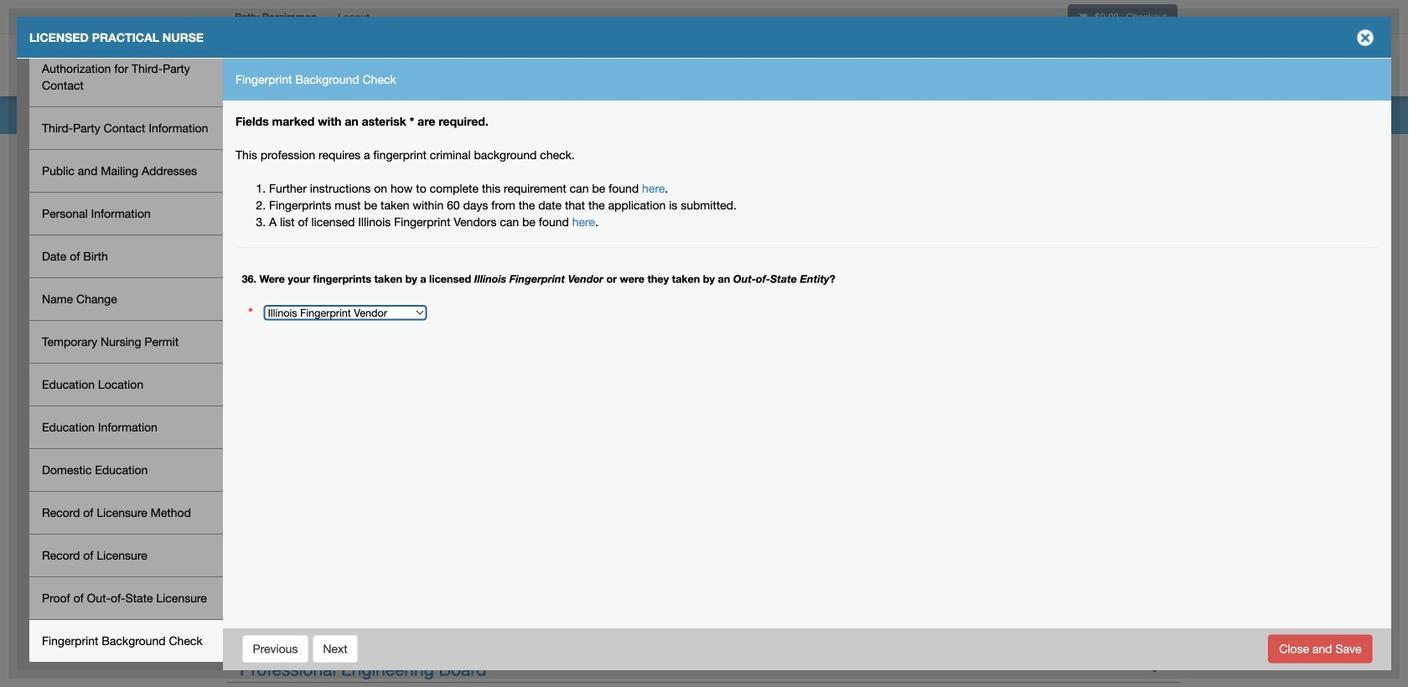 Task type: vqa. For each thing, say whether or not it's contained in the screenshot.
OPTION
no



Task type: locate. For each thing, give the bounding box(es) containing it.
chevron down image
[[1146, 242, 1163, 260], [1146, 657, 1163, 675]]

1 vertical spatial chevron down image
[[1146, 657, 1163, 675]]

0 vertical spatial chevron down image
[[1146, 242, 1163, 260]]

illinois department of financial and professional regulation image
[[226, 38, 608, 91]]

shopping cart image
[[1079, 12, 1087, 22]]

None button
[[242, 635, 309, 663], [312, 635, 358, 663], [1268, 635, 1372, 663], [242, 635, 309, 663], [312, 635, 358, 663], [1268, 635, 1372, 663]]



Task type: describe. For each thing, give the bounding box(es) containing it.
2 chevron down image from the top
[[1146, 657, 1163, 675]]

1 chevron down image from the top
[[1146, 242, 1163, 260]]

close window image
[[1352, 24, 1379, 51]]



